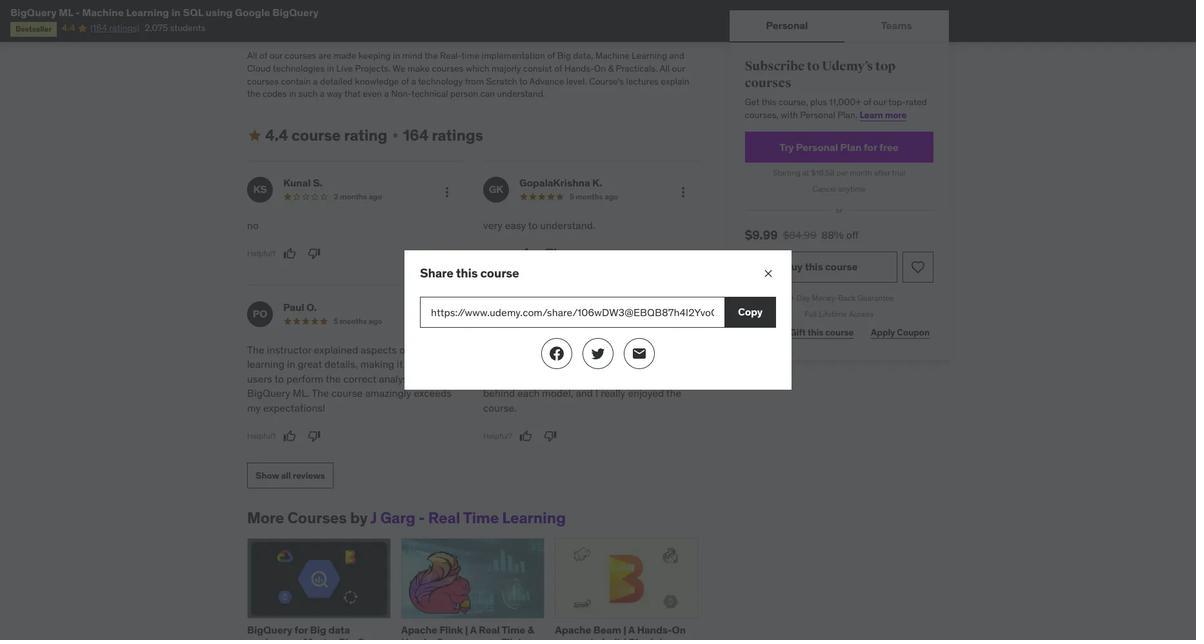 Task type: vqa. For each thing, say whether or not it's contained in the screenshot.
Wishlist icon
yes



Task type: describe. For each thing, give the bounding box(es) containing it.
from
[[465, 75, 484, 87]]

bigquery for big data engineers - master big quer link
[[247, 624, 387, 640]]

0 vertical spatial machine
[[82, 6, 124, 19]]

s.
[[313, 176, 323, 189]]

share button
[[746, 320, 777, 346]]

subscribe
[[746, 58, 805, 74]]

months for wilmer
[[580, 316, 607, 326]]

wilmer
[[544, 301, 579, 314]]

mark review by jairo wilmer garcia m. as unhelpful image
[[544, 430, 557, 443]]

cloud
[[247, 63, 271, 74]]

are
[[319, 50, 332, 62]]

show all reviews button
[[247, 463, 333, 489]]

superficial
[[542, 372, 590, 385]]

5 months ago for aspects
[[334, 316, 382, 326]]

sql
[[183, 6, 203, 19]]

share for share
[[749, 327, 774, 338]]

- for bigquery for big data engineers - master big quer
[[297, 636, 301, 640]]

bigquery for big data engineers - master big quer
[[247, 624, 386, 640]]

lectures
[[626, 75, 659, 87]]

back
[[839, 293, 857, 303]]

164
[[403, 125, 429, 145]]

starting at $16.58 per month after trial cancel anytime
[[773, 168, 906, 194]]

learn more link
[[861, 109, 908, 121]]

money-
[[813, 293, 839, 303]]

0 horizontal spatial learning
[[126, 6, 169, 19]]

gopalakrishna k.
[[520, 176, 603, 189]]

and inside a complete course, it explains all the different models that bigquery ml offer, the professor explains in a superficial way the mathematics behind each model, and i really enjoyed the course.
[[576, 387, 593, 400]]

5 for k.
[[570, 191, 574, 201]]

such
[[299, 88, 318, 100]]

behind
[[483, 387, 515, 400]]

months for o.
[[340, 316, 367, 326]]

users
[[247, 372, 272, 385]]

share for share this course
[[420, 265, 454, 281]]

this for gift
[[808, 327, 824, 338]]

in down contain
[[289, 88, 296, 100]]

ago for jairo wilmer garcia m.
[[609, 316, 622, 326]]

a for &
[[470, 624, 477, 636]]

1 horizontal spatial explains
[[583, 343, 621, 356]]

big inside the apache beam | a hands-on course to build big dat
[[629, 636, 645, 640]]

using inside the instructor explained aspects of machine learning in great details, making it easy for users to perform the correct analyses using bigquery ml. the course amazingly exceeds my expectations!
[[421, 372, 446, 385]]

wishlist image
[[911, 259, 926, 275]]

bigquery inside bigquery for big data engineers - master big quer
[[247, 624, 292, 636]]

show all reviews
[[256, 470, 325, 481]]

in inside a complete course, it explains all the different models that bigquery ml offer, the professor explains in a superficial way the mathematics behind each model, and i really enjoyed the course.
[[524, 372, 532, 385]]

bestseller
[[15, 24, 51, 34]]

to inside all of our courses are made keeping in mind the real-time implementation of big data, machine learning and cloud technologies in live projects. we make courses which majorly consist of hands-on & practicals. all our courses contain a detailed knowledge of a technology from scratch to advance level. course's lectures explain the codes in such a way that even a non-technical person can understand.
[[519, 75, 528, 87]]

we
[[393, 63, 406, 74]]

mark review by kunal s. as helpful image
[[283, 247, 296, 260]]

great
[[298, 358, 322, 371]]

very easy to understand.
[[483, 219, 596, 231]]

course inside the instructor explained aspects of machine learning in great details, making it easy for users to perform the correct analyses using bigquery ml. the course amazingly exceeds my expectations!
[[332, 387, 363, 400]]

jairo wilmer garcia m.
[[520, 301, 626, 314]]

share this course dialog
[[405, 250, 792, 390]]

courses
[[288, 508, 347, 528]]

enjoyed
[[628, 387, 664, 400]]

a complete course, it explains all the different models that bigquery ml offer, the professor explains in a superficial way the mathematics behind each model, and i really enjoyed the course.
[[483, 343, 693, 414]]

helpful? for very easy to understand.
[[483, 248, 512, 258]]

try personal plan for free
[[780, 141, 899, 154]]

in inside the instructor explained aspects of machine learning in great details, making it easy for users to perform the correct analyses using bigquery ml. the course amazingly exceeds my expectations!
[[287, 358, 295, 371]]

to inside the apache beam | a hands-on course to build big dat
[[590, 636, 600, 640]]

buy this course button
[[746, 252, 898, 283]]

11,000+
[[830, 96, 862, 108]]

apply
[[872, 327, 896, 338]]

access
[[850, 309, 874, 319]]

course, for with
[[779, 96, 809, 108]]

0 vertical spatial real
[[429, 508, 460, 528]]

all of our courses are made keeping in mind the real-time implementation of big data, machine learning and cloud technologies in live projects. we make courses which majorly consist of hands-on & practicals. all our courses contain a detailed knowledge of a technology from scratch to advance level. course's lectures explain the codes in such a way that even a non-technical person can understand.
[[247, 50, 690, 100]]

ago for kunal s.
[[369, 191, 382, 201]]

0 vertical spatial using
[[206, 6, 233, 19]]

explained
[[314, 343, 358, 356]]

5 for o.
[[334, 316, 338, 326]]

it inside a complete course, it explains all the different models that bigquery ml offer, the professor explains in a superficial way the mathematics behind each model, and i really enjoyed the course.
[[574, 343, 580, 356]]

buy
[[785, 260, 803, 273]]

very
[[483, 219, 503, 231]]

can
[[481, 88, 495, 100]]

this for get
[[762, 96, 777, 108]]

ml
[[59, 6, 73, 19]]

tab list containing personal
[[730, 10, 950, 43]]

perform
[[287, 372, 324, 385]]

all inside a complete course, it explains all the different models that bigquery ml offer, the professor explains in a superficial way the mathematics behind each model, and i really enjoyed the course.
[[623, 343, 634, 356]]

the down mathematics
[[667, 387, 682, 400]]

way inside all of our courses are made keeping in mind the real-time implementation of big data, machine learning and cloud technologies in live projects. we make courses which majorly consist of hands-on & practicals. all our courses contain a detailed knowledge of a technology from scratch to advance level. course's lectures explain the codes in such a way that even a non-technical person can understand.
[[327, 88, 342, 100]]

1 vertical spatial understand.
[[540, 219, 596, 231]]

my
[[247, 401, 261, 414]]

2,075 students
[[145, 22, 206, 34]]

1 vertical spatial all
[[660, 63, 670, 74]]

rating
[[344, 125, 388, 145]]

ago for gopalakrishna k.
[[605, 191, 618, 201]]

the up make
[[425, 50, 438, 62]]

mark review by paul o. as helpful image
[[283, 430, 296, 443]]

that inside a complete course, it explains all the different models that bigquery ml offer, the professor explains in a superficial way the mathematics behind each model, and i really enjoyed the course.
[[520, 358, 538, 371]]

5 months ago for understand.
[[570, 191, 618, 201]]

plus
[[811, 96, 828, 108]]

for inside bigquery for big data engineers - master big quer
[[295, 624, 308, 636]]

contain
[[281, 75, 311, 87]]

months for s.
[[340, 191, 367, 201]]

gift
[[791, 327, 807, 338]]

professor
[[645, 358, 689, 371]]

learning
[[247, 358, 285, 371]]

paul o.
[[283, 301, 317, 314]]

the up "really" at the right of the page
[[613, 372, 628, 385]]

of up cloud
[[260, 50, 267, 62]]

course down such
[[292, 125, 341, 145]]

personal inside get this course, plus 11,000+ of our top-rated courses, with personal plan.
[[801, 109, 836, 121]]

j garg - real time learning image
[[247, 0, 320, 40]]

hands- inside apache flink | a real time & hands-on course on flink
[[401, 636, 436, 640]]

non-
[[391, 88, 412, 100]]

1 horizontal spatial learning
[[502, 508, 566, 528]]

of inside get this course, plus 11,000+ of our top-rated courses, with personal plan.
[[864, 96, 872, 108]]

in down "are"
[[327, 63, 334, 74]]

no
[[247, 219, 259, 231]]

consist
[[523, 63, 552, 74]]

$9.99 $84.99 88% off
[[746, 227, 859, 243]]

& inside all of our courses are made keeping in mind the real-time implementation of big data, machine learning and cloud technologies in live projects. we make courses which majorly consist of hands-on & practicals. all our courses contain a detailed knowledge of a technology from scratch to advance level. course's lectures explain the codes in such a way that even a non-technical person can understand.
[[608, 63, 614, 74]]

2 horizontal spatial medium image
[[632, 346, 647, 361]]

close modal image
[[762, 267, 775, 280]]

real inside apache flink | a real time & hands-on course on flink
[[479, 624, 500, 636]]

hands- inside all of our courses are made keeping in mind the real-time implementation of big data, machine learning and cloud technologies in live projects. we make courses which majorly consist of hands-on & practicals. all our courses contain a detailed knowledge of a technology from scratch to advance level. course's lectures explain the codes in such a way that even a non-technical person can understand.
[[565, 63, 595, 74]]

gopalakrishna
[[520, 176, 590, 189]]

codes
[[263, 88, 287, 100]]

all inside button
[[281, 470, 291, 481]]

kunal
[[283, 176, 311, 189]]

1 horizontal spatial the
[[312, 387, 329, 400]]

easy inside the instructor explained aspects of machine learning in great details, making it easy for users to perform the correct analyses using bigquery ml. the course amazingly exceeds my expectations!
[[406, 358, 427, 371]]

apache beam | a hands-on course to build big dat link
[[555, 624, 686, 640]]

to up mark review by gopalakrishna k. as helpful 'icon'
[[529, 219, 538, 231]]

big left the data
[[310, 624, 326, 636]]

the inside a complete course, it explains all the different models that bigquery ml offer, the professor explains in a superficial way the mathematics behind each model, and i really enjoyed the course.
[[625, 358, 643, 371]]

- for more courses by j garg - real time learning
[[419, 508, 425, 528]]

gift this course
[[791, 327, 855, 338]]

analyses
[[379, 372, 419, 385]]

months for k.
[[576, 191, 603, 201]]

1 vertical spatial our
[[672, 63, 685, 74]]

courses down cloud
[[247, 75, 279, 87]]

by
[[350, 508, 368, 528]]

a up such
[[313, 75, 318, 87]]

& inside apache flink | a real time & hands-on course on flink
[[528, 624, 534, 636]]

2,075
[[145, 22, 168, 34]]

learning inside all of our courses are made keeping in mind the real-time implementation of big data, machine learning and cloud technologies in live projects. we make courses which majorly consist of hands-on & practicals. all our courses contain a detailed knowledge of a technology from scratch to advance level. course's lectures explain the codes in such a way that even a non-technical person can understand.
[[632, 50, 667, 62]]

off
[[847, 229, 859, 242]]

jm
[[490, 308, 503, 320]]

each
[[518, 387, 540, 400]]

machine
[[411, 343, 450, 356]]

learn more
[[861, 109, 908, 121]]

in up we
[[393, 50, 400, 62]]

paul
[[283, 301, 304, 314]]

2 horizontal spatial for
[[865, 141, 878, 154]]

students
[[170, 22, 206, 34]]

2 vertical spatial personal
[[797, 141, 839, 154]]

teams
[[882, 19, 913, 32]]

at
[[803, 168, 810, 178]]

made
[[334, 50, 356, 62]]

with
[[782, 109, 799, 121]]

ks
[[253, 183, 267, 196]]

per
[[837, 168, 849, 178]]

teams button
[[845, 10, 950, 41]]

coupon
[[898, 327, 931, 338]]

this for buy
[[806, 260, 824, 273]]

a inside a complete course, it explains all the different models that bigquery ml offer, the professor explains in a superficial way the mathematics behind each model, and i really enjoyed the course.
[[535, 372, 540, 385]]

personal inside button
[[767, 19, 809, 32]]



Task type: locate. For each thing, give the bounding box(es) containing it.
courses down real-
[[432, 63, 464, 74]]

mind
[[403, 50, 423, 62]]

0 vertical spatial our
[[270, 50, 283, 62]]

of up advance
[[555, 63, 562, 74]]

4.4
[[62, 22, 75, 34], [265, 125, 288, 145]]

personal down plus
[[801, 109, 836, 121]]

mark review by gopalakrishna k. as unhelpful image
[[544, 247, 557, 260]]

0 horizontal spatial using
[[206, 6, 233, 19]]

1 vertical spatial &
[[528, 624, 534, 636]]

using
[[206, 6, 233, 19], [421, 372, 446, 385]]

the inside the instructor explained aspects of machine learning in great details, making it easy for users to perform the correct analyses using bigquery ml. the course amazingly exceeds my expectations!
[[326, 372, 341, 385]]

months down k.
[[576, 191, 603, 201]]

majorly
[[492, 63, 521, 74]]

0 vertical spatial easy
[[505, 219, 526, 231]]

0 horizontal spatial a
[[470, 624, 477, 636]]

1 horizontal spatial using
[[421, 372, 446, 385]]

course, inside a complete course, it explains all the different models that bigquery ml offer, the professor explains in a superficial way the mathematics behind each model, and i really enjoyed the course.
[[538, 343, 572, 356]]

even
[[363, 88, 382, 100]]

the up learning
[[247, 343, 264, 356]]

1 vertical spatial -
[[419, 508, 425, 528]]

0 horizontal spatial easy
[[406, 358, 427, 371]]

of up learn
[[864, 96, 872, 108]]

2
[[334, 191, 338, 201]]

2 horizontal spatial learning
[[632, 50, 667, 62]]

courses inside "subscribe to udemy's top courses"
[[746, 75, 792, 91]]

0 vertical spatial -
[[76, 6, 80, 19]]

ago for paul o.
[[369, 316, 382, 326]]

course, up the "with"
[[779, 96, 809, 108]]

more
[[247, 508, 284, 528]]

udemy's
[[823, 58, 874, 74]]

a up each
[[535, 372, 540, 385]]

4.4 for 4.4 course rating
[[265, 125, 288, 145]]

google
[[235, 6, 270, 19]]

this inside get this course, plus 11,000+ of our top-rated courses, with personal plan.
[[762, 96, 777, 108]]

1 horizontal spatial all
[[623, 343, 634, 356]]

| for beam
[[624, 624, 627, 636]]

2 apache from the left
[[555, 624, 592, 636]]

machine inside all of our courses are made keeping in mind the real-time implementation of big data, machine learning and cloud technologies in live projects. we make courses which majorly consist of hands-on & practicals. all our courses contain a detailed knowledge of a technology from scratch to advance level. course's lectures explain the codes in such a way that even a non-technical person can understand.
[[596, 50, 630, 62]]

| right beam
[[624, 624, 627, 636]]

88%
[[822, 229, 845, 242]]

bigquery down users
[[247, 387, 290, 400]]

real
[[429, 508, 460, 528], [479, 624, 500, 636]]

to right users
[[275, 372, 284, 385]]

1 vertical spatial 5 months ago
[[334, 316, 382, 326]]

helpful? left mark review by paul o. as helpful icon
[[247, 431, 276, 441]]

bigquery inside a complete course, it explains all the different models that bigquery ml offer, the professor explains in a superficial way the mathematics behind each model, and i really enjoyed the course.
[[541, 358, 584, 371]]

0 vertical spatial 5
[[570, 191, 574, 201]]

1 horizontal spatial way
[[593, 372, 610, 385]]

for inside the instructor explained aspects of machine learning in great details, making it easy for users to perform the correct analyses using bigquery ml. the course amazingly exceeds my expectations!
[[429, 358, 442, 371]]

our up explain
[[672, 63, 685, 74]]

0 horizontal spatial for
[[295, 624, 308, 636]]

0 vertical spatial 5 months ago
[[570, 191, 618, 201]]

way down detailed
[[327, 88, 342, 100]]

bigquery up bestseller
[[10, 6, 57, 19]]

on inside the apache beam | a hands-on course to build big dat
[[672, 624, 686, 636]]

helpful? for a complete course, it explains all the different models that bigquery ml offer, the professor explains in a superficial way the mathematics behind each model, and i really enjoyed the course.
[[483, 431, 512, 441]]

expectations!
[[263, 401, 326, 414]]

the instructor explained aspects of machine learning in great details, making it easy for users to perform the correct analyses using bigquery ml. the course amazingly exceeds my expectations!
[[247, 343, 452, 414]]

practicals.
[[616, 63, 658, 74]]

which
[[466, 63, 490, 74]]

1 horizontal spatial course,
[[779, 96, 809, 108]]

courses up technologies
[[285, 50, 317, 62]]

1 horizontal spatial a
[[483, 343, 490, 356]]

10 months ago
[[570, 316, 622, 326]]

courses down subscribe
[[746, 75, 792, 91]]

1 horizontal spatial machine
[[596, 50, 630, 62]]

on inside all of our courses are made keeping in mind the real-time implementation of big data, machine learning and cloud technologies in live projects. we make courses which majorly consist of hands-on & practicals. all our courses contain a detailed knowledge of a technology from scratch to advance level. course's lectures explain the codes in such a way that even a non-technical person can understand.
[[595, 63, 606, 74]]

a up models
[[483, 343, 490, 356]]

correct
[[344, 372, 377, 385]]

1 vertical spatial way
[[593, 372, 610, 385]]

2 vertical spatial the
[[312, 387, 329, 400]]

flink right on
[[501, 636, 525, 640]]

2 horizontal spatial the
[[625, 358, 643, 371]]

after
[[875, 168, 891, 178]]

1 vertical spatial machine
[[596, 50, 630, 62]]

& up course's
[[608, 63, 614, 74]]

0 horizontal spatial explains
[[483, 372, 521, 385]]

1 horizontal spatial it
[[574, 343, 580, 356]]

0 horizontal spatial flink
[[440, 624, 463, 636]]

easy right very at the left
[[505, 219, 526, 231]]

1 apache from the left
[[401, 624, 438, 636]]

that inside all of our courses are made keeping in mind the real-time implementation of big data, machine learning and cloud technologies in live projects. we make courses which majorly consist of hands-on & practicals. all our courses contain a detailed knowledge of a technology from scratch to advance level. course's lectures explain the codes in such a way that even a non-technical person can understand.
[[344, 88, 361, 100]]

and left i
[[576, 387, 593, 400]]

gk
[[489, 183, 504, 196]]

mathematics
[[630, 372, 690, 385]]

0 horizontal spatial on
[[436, 636, 450, 640]]

1 horizontal spatial flink
[[501, 636, 525, 640]]

a right such
[[320, 88, 325, 100]]

a right build
[[629, 624, 635, 636]]

of inside the instructor explained aspects of machine learning in great details, making it easy for users to perform the correct analyses using bigquery ml. the course amazingly exceeds my expectations!
[[400, 343, 409, 356]]

course up "back"
[[826, 260, 859, 273]]

1 horizontal spatial apache
[[555, 624, 592, 636]]

$9.99
[[746, 227, 778, 243]]

mark review by jairo wilmer garcia m. as helpful image
[[519, 430, 532, 443]]

share inside dialog
[[420, 265, 454, 281]]

1 horizontal spatial 5
[[570, 191, 574, 201]]

1 horizontal spatial for
[[429, 358, 442, 371]]

to
[[808, 58, 820, 74], [519, 75, 528, 87], [529, 219, 538, 231], [275, 372, 284, 385], [590, 636, 600, 640]]

our inside get this course, plus 11,000+ of our top-rated courses, with personal plan.
[[874, 96, 887, 108]]

knowledge of
[[355, 75, 409, 87]]

0 horizontal spatial way
[[327, 88, 342, 100]]

1 horizontal spatial 4.4
[[265, 125, 288, 145]]

big
[[558, 50, 571, 62], [310, 624, 326, 636], [339, 636, 355, 640], [629, 636, 645, 640]]

to inside "subscribe to udemy's top courses"
[[808, 58, 820, 74]]

1 vertical spatial all
[[281, 470, 291, 481]]

1 horizontal spatial -
[[297, 636, 301, 640]]

big left 'data,'
[[558, 50, 571, 62]]

way inside a complete course, it explains all the different models that bigquery ml offer, the professor explains in a superficial way the mathematics behind each model, and i really enjoyed the course.
[[593, 372, 610, 385]]

1 horizontal spatial &
[[608, 63, 614, 74]]

using up the exceeds
[[421, 372, 446, 385]]

apache for hands-
[[401, 624, 438, 636]]

a inside the apache beam | a hands-on course to build big dat
[[629, 624, 635, 636]]

that left even
[[344, 88, 361, 100]]

1 vertical spatial easy
[[406, 358, 427, 371]]

0 horizontal spatial and
[[576, 387, 593, 400]]

0 vertical spatial share
[[420, 265, 454, 281]]

0 vertical spatial understand.
[[497, 88, 546, 100]]

projects.
[[355, 63, 391, 74]]

course down the lifetime
[[826, 327, 855, 338]]

None text field
[[420, 297, 725, 328]]

and
[[670, 50, 685, 62], [576, 387, 593, 400]]

copy button
[[725, 297, 777, 328]]

explains
[[583, 343, 621, 356], [483, 372, 521, 385]]

helpful? for the instructor explained aspects of machine learning in great details, making it easy for users to perform the correct analyses using bigquery ml. the course amazingly exceeds my expectations!
[[247, 431, 276, 441]]

0 vertical spatial way
[[327, 88, 342, 100]]

for left free
[[865, 141, 878, 154]]

and up explain
[[670, 50, 685, 62]]

0 horizontal spatial -
[[76, 6, 80, 19]]

get this course, plus 11,000+ of our top-rated courses, with personal plan.
[[746, 96, 928, 121]]

- left master
[[297, 636, 301, 640]]

the up professor on the bottom right of page
[[636, 343, 651, 356]]

easy
[[505, 219, 526, 231], [406, 358, 427, 371]]

flink left on
[[440, 624, 463, 636]]

0 vertical spatial explains
[[583, 343, 621, 356]]

mark review by kunal s. as unhelpful image
[[308, 247, 321, 260]]

0 vertical spatial it
[[574, 343, 580, 356]]

kunal s.
[[283, 176, 323, 189]]

2 | from the left
[[624, 624, 627, 636]]

months down garcia
[[580, 316, 607, 326]]

to left build
[[590, 636, 600, 640]]

5 up explained
[[334, 316, 338, 326]]

0 vertical spatial the
[[247, 343, 264, 356]]

| inside apache flink | a real time & hands-on course on flink
[[465, 624, 468, 636]]

- right garg
[[419, 508, 425, 528]]

day
[[798, 293, 811, 303]]

guarantee
[[858, 293, 895, 303]]

| inside the apache beam | a hands-on course to build big dat
[[624, 624, 627, 636]]

the left codes in the left of the page
[[247, 88, 261, 100]]

0 horizontal spatial all
[[281, 470, 291, 481]]

1 horizontal spatial share
[[749, 327, 774, 338]]

the right offer,
[[625, 358, 643, 371]]

xsmall image
[[390, 131, 401, 141]]

bigquery right google
[[273, 6, 319, 19]]

this inside dialog
[[456, 265, 478, 281]]

understand. inside all of our courses are made keeping in mind the real-time implementation of big data, machine learning and cloud technologies in live projects. we make courses which majorly consist of hands-on & practicals. all our courses contain a detailed knowledge of a technology from scratch to advance level. course's lectures explain the codes in such a way that even a non-technical person can understand.
[[497, 88, 546, 100]]

mark review by gopalakrishna k. as helpful image
[[519, 247, 532, 260]]

0 vertical spatial that
[[344, 88, 361, 100]]

that down complete
[[520, 358, 538, 371]]

j garg - real time learning link
[[371, 508, 566, 528]]

1 vertical spatial for
[[429, 358, 442, 371]]

in up 2,075 students
[[172, 6, 181, 19]]

reviews
[[293, 470, 325, 481]]

level.
[[567, 75, 587, 87]]

0 horizontal spatial time
[[463, 508, 499, 528]]

-
[[76, 6, 80, 19], [419, 508, 425, 528], [297, 636, 301, 640]]

offer,
[[600, 358, 623, 371]]

our up cloud
[[270, 50, 283, 62]]

4.4 for 4.4
[[62, 22, 75, 34]]

to inside the instructor explained aspects of machine learning in great details, making it easy for users to perform the correct analyses using bigquery ml. the course amazingly exceeds my expectations!
[[275, 372, 284, 385]]

2 vertical spatial learning
[[502, 508, 566, 528]]

a inside apache flink | a real time & hands-on course on flink
[[470, 624, 477, 636]]

0 horizontal spatial medium image
[[247, 128, 263, 143]]

live
[[337, 63, 353, 74]]

a down knowledge of
[[384, 88, 389, 100]]

4.4 down codes in the left of the page
[[265, 125, 288, 145]]

all up offer,
[[623, 343, 634, 356]]

1 horizontal spatial medium image
[[549, 346, 565, 361]]

to down consist in the left of the page
[[519, 75, 528, 87]]

that
[[344, 88, 361, 100], [520, 358, 538, 371]]

medium image
[[247, 128, 263, 143], [549, 346, 565, 361], [632, 346, 647, 361]]

1 horizontal spatial all
[[660, 63, 670, 74]]

course down correct
[[332, 387, 363, 400]]

our up learn more on the top right of the page
[[874, 96, 887, 108]]

starting
[[773, 168, 801, 178]]

apache for to
[[555, 624, 592, 636]]

0 horizontal spatial 4.4
[[62, 22, 75, 34]]

buy this course
[[785, 260, 859, 273]]

0 vertical spatial 4.4
[[62, 22, 75, 34]]

on inside apache flink | a real time & hands-on course on flink
[[436, 636, 450, 640]]

0 horizontal spatial machine
[[82, 6, 124, 19]]

course down mark review by gopalakrishna k. as helpful 'icon'
[[481, 265, 519, 281]]

a
[[483, 343, 490, 356], [470, 624, 477, 636], [629, 624, 635, 636]]

scratch
[[486, 75, 517, 87]]

| left on
[[465, 624, 468, 636]]

5 down gopalakrishna k.
[[570, 191, 574, 201]]

this inside button
[[806, 260, 824, 273]]

2 vertical spatial our
[[874, 96, 887, 108]]

1 horizontal spatial easy
[[505, 219, 526, 231]]

course, up superficial
[[538, 343, 572, 356]]

machine
[[82, 6, 124, 19], [596, 50, 630, 62]]

5 months ago down k.
[[570, 191, 618, 201]]

understand.
[[497, 88, 546, 100], [540, 219, 596, 231]]

1 horizontal spatial |
[[624, 624, 627, 636]]

course.
[[483, 401, 517, 414]]

the down details,
[[326, 372, 341, 385]]

this for share
[[456, 265, 478, 281]]

aspects
[[361, 343, 397, 356]]

helpful? left mark review by kunal s. as helpful image
[[247, 248, 276, 258]]

making
[[360, 358, 395, 371]]

time inside apache flink | a real time & hands-on course on flink
[[502, 624, 526, 636]]

share this course
[[420, 265, 519, 281]]

more courses by j garg - real time learning
[[247, 508, 566, 528]]

course, inside get this course, plus 11,000+ of our top-rated courses, with personal plan.
[[779, 96, 809, 108]]

apache inside the apache beam | a hands-on course to build big dat
[[555, 624, 592, 636]]

1 vertical spatial using
[[421, 372, 446, 385]]

understand. down scratch
[[497, 88, 546, 100]]

in down instructor
[[287, 358, 295, 371]]

months up explained
[[340, 316, 367, 326]]

build
[[602, 636, 627, 640]]

hands- inside the apache beam | a hands-on course to build big dat
[[637, 624, 672, 636]]

jairo
[[520, 301, 542, 314]]

bigquery up superficial
[[541, 358, 584, 371]]

1 horizontal spatial on
[[595, 63, 606, 74]]

bigquery inside the instructor explained aspects of machine learning in great details, making it easy for users to perform the correct analyses using bigquery ml. the course amazingly exceeds my expectations!
[[247, 387, 290, 400]]

course inside the apache beam | a hands-on course to build big dat
[[555, 636, 588, 640]]

0 horizontal spatial real
[[429, 508, 460, 528]]

mark review by paul o. as unhelpful image
[[308, 430, 321, 443]]

course left beam
[[555, 636, 588, 640]]

apache inside apache flink | a real time & hands-on course on flink
[[401, 624, 438, 636]]

medium image
[[591, 346, 606, 361]]

1 horizontal spatial 5 months ago
[[570, 191, 618, 201]]

share
[[420, 265, 454, 281], [749, 327, 774, 338]]

0 vertical spatial course,
[[779, 96, 809, 108]]

course inside share this course dialog
[[481, 265, 519, 281]]

explains down models
[[483, 372, 521, 385]]

it left medium image at the bottom of the page
[[574, 343, 580, 356]]

- right ml
[[76, 6, 80, 19]]

all up explain
[[660, 63, 670, 74]]

1 vertical spatial and
[[576, 387, 593, 400]]

5 months ago up the "aspects"
[[334, 316, 382, 326]]

share inside button
[[749, 327, 774, 338]]

1 vertical spatial that
[[520, 358, 538, 371]]

make
[[408, 63, 430, 74]]

0 horizontal spatial apache
[[401, 624, 438, 636]]

in up each
[[524, 372, 532, 385]]

1 vertical spatial real
[[479, 624, 500, 636]]

0 vertical spatial all
[[623, 343, 634, 356]]

1 vertical spatial learning
[[632, 50, 667, 62]]

explains up offer,
[[583, 343, 621, 356]]

helpful? for no
[[247, 248, 276, 258]]

0 horizontal spatial that
[[344, 88, 361, 100]]

course inside "gift this course" link
[[826, 327, 855, 338]]

machine up (164
[[82, 6, 124, 19]]

2 horizontal spatial -
[[419, 508, 425, 528]]

1 | from the left
[[465, 624, 468, 636]]

personal button
[[730, 10, 845, 41]]

0 vertical spatial time
[[463, 508, 499, 528]]

course left on
[[452, 636, 485, 640]]

and inside all of our courses are made keeping in mind the real-time implementation of big data, machine learning and cloud technologies in live projects. we make courses which majorly consist of hands-on & practicals. all our courses contain a detailed knowledge of a technology from scratch to advance level. course's lectures explain the codes in such a way that even a non-technical person can understand.
[[670, 50, 685, 62]]

try
[[780, 141, 795, 154]]

technical
[[412, 88, 448, 100]]

1 vertical spatial 5
[[334, 316, 338, 326]]

1 vertical spatial it
[[397, 358, 403, 371]]

of right the "aspects"
[[400, 343, 409, 356]]

implementation
[[482, 50, 545, 62]]

personal up subscribe
[[767, 19, 809, 32]]

a inside a complete course, it explains all the different models that bigquery ml offer, the professor explains in a superficial way the mathematics behind each model, and i really enjoyed the course.
[[483, 343, 490, 356]]

1 vertical spatial course,
[[538, 343, 572, 356]]

of up consist in the left of the page
[[548, 50, 555, 62]]

explain
[[661, 75, 690, 87]]

2 horizontal spatial our
[[874, 96, 887, 108]]

& right on
[[528, 624, 534, 636]]

2 vertical spatial for
[[295, 624, 308, 636]]

detailed
[[320, 75, 353, 87]]

amazingly
[[365, 387, 411, 400]]

0 horizontal spatial the
[[247, 343, 264, 356]]

or
[[836, 205, 843, 215]]

top-
[[889, 96, 907, 108]]

all up cloud
[[247, 50, 257, 62]]

copy
[[738, 306, 763, 319]]

1 horizontal spatial hands-
[[565, 63, 595, 74]]

technologies
[[273, 63, 325, 74]]

0 horizontal spatial all
[[247, 50, 257, 62]]

details,
[[325, 358, 358, 371]]

0 vertical spatial all
[[247, 50, 257, 62]]

a for course
[[629, 624, 635, 636]]

it up the analyses
[[397, 358, 403, 371]]

big inside all of our courses are made keeping in mind the real-time implementation of big data, machine learning and cloud technologies in live projects. we make courses which majorly consist of hands-on & practicals. all our courses contain a detailed knowledge of a technology from scratch to advance level. course's lectures explain the codes in such a way that even a non-technical person can understand.
[[558, 50, 571, 62]]

for left the data
[[295, 624, 308, 636]]

easy down machine
[[406, 358, 427, 371]]

trial
[[893, 168, 906, 178]]

month
[[851, 168, 873, 178]]

2 horizontal spatial hands-
[[637, 624, 672, 636]]

j
[[371, 508, 377, 528]]

| for flink
[[465, 624, 468, 636]]

to left udemy's
[[808, 58, 820, 74]]

for
[[865, 141, 878, 154], [429, 358, 442, 371], [295, 624, 308, 636]]

course,
[[779, 96, 809, 108], [538, 343, 572, 356]]

4.4 down ml
[[62, 22, 75, 34]]

tab list
[[730, 10, 950, 43]]

course inside buy this course button
[[826, 260, 859, 273]]

m.
[[614, 301, 626, 314]]

it inside the instructor explained aspects of machine learning in great details, making it easy for users to perform the correct analyses using bigquery ml. the course amazingly exceeds my expectations!
[[397, 358, 403, 371]]

0 horizontal spatial 5
[[334, 316, 338, 326]]

engineers
[[247, 636, 295, 640]]

helpful? left mark review by gopalakrishna k. as helpful 'icon'
[[483, 248, 512, 258]]

1 horizontal spatial our
[[672, 63, 685, 74]]

a left on
[[470, 624, 477, 636]]

- inside bigquery for big data engineers - master big quer
[[297, 636, 301, 640]]

none text field inside share this course dialog
[[420, 297, 725, 328]]

0 horizontal spatial share
[[420, 265, 454, 281]]

garg
[[381, 508, 416, 528]]

1 vertical spatial explains
[[483, 372, 521, 385]]

1 vertical spatial 4.4
[[265, 125, 288, 145]]

personal up $16.58
[[797, 141, 839, 154]]

big right master
[[339, 636, 355, 640]]

$16.58
[[812, 168, 836, 178]]

different
[[654, 343, 693, 356]]

medium image right offer,
[[632, 346, 647, 361]]

1 vertical spatial personal
[[801, 109, 836, 121]]

all right the show
[[281, 470, 291, 481]]

course inside apache flink | a real time & hands-on course on flink
[[452, 636, 485, 640]]

understand. up mark review by gopalakrishna k. as unhelpful image
[[540, 219, 596, 231]]

instructor
[[267, 343, 311, 356]]

2 vertical spatial -
[[297, 636, 301, 640]]

0 vertical spatial learning
[[126, 6, 169, 19]]

medium image down codes in the left of the page
[[247, 128, 263, 143]]

plan
[[841, 141, 862, 154]]

course, for bigquery
[[538, 343, 572, 356]]

it
[[574, 343, 580, 356], [397, 358, 403, 371]]



